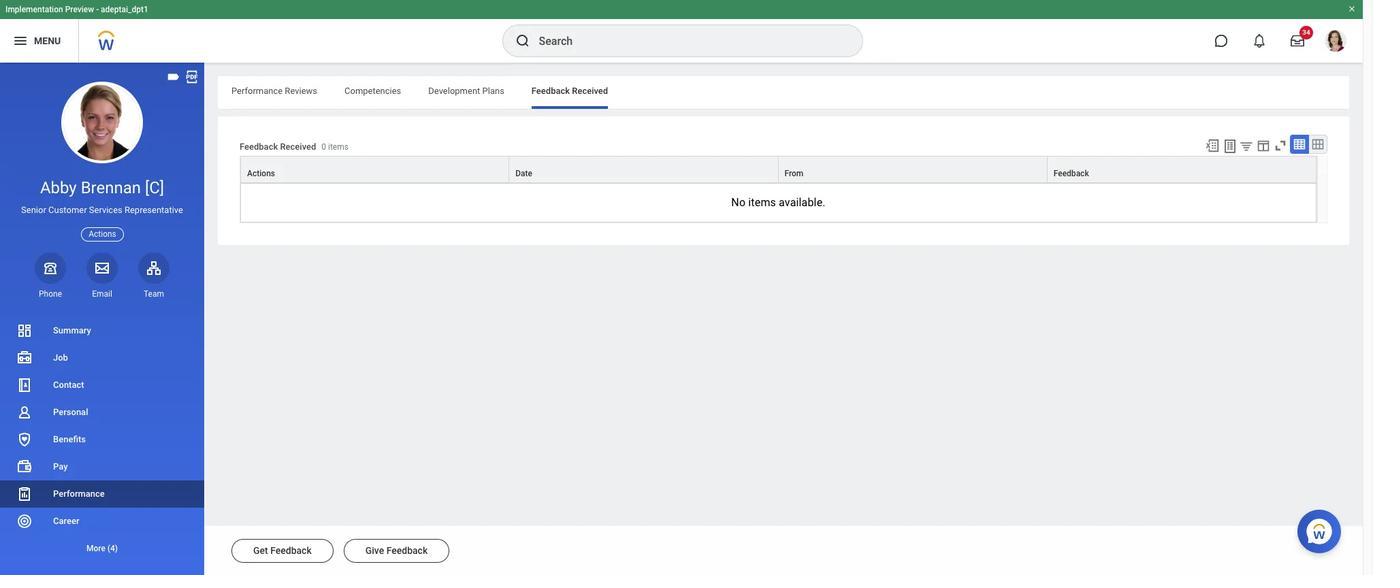 Task type: locate. For each thing, give the bounding box(es) containing it.
senior
[[21, 205, 46, 215]]

0 vertical spatial actions
[[247, 169, 275, 178]]

mail image
[[94, 260, 110, 276]]

1 horizontal spatial received
[[572, 86, 608, 96]]

click to view/edit grid preferences image
[[1256, 138, 1271, 153]]

1 horizontal spatial actions button
[[241, 157, 509, 183]]

preview
[[65, 5, 94, 14]]

more
[[86, 544, 105, 554]]

performance reviews
[[232, 86, 317, 96]]

senior customer services representative
[[21, 205, 183, 215]]

feedback for feedback received
[[532, 86, 570, 96]]

contact
[[53, 380, 84, 390]]

get
[[253, 545, 268, 556]]

email abby brennan [c] element
[[86, 289, 118, 300]]

adeptai_dpt1
[[101, 5, 148, 14]]

0
[[322, 143, 326, 152]]

tab list
[[218, 76, 1350, 109]]

implementation preview -   adeptai_dpt1
[[5, 5, 148, 14]]

notifications large image
[[1253, 34, 1267, 48]]

row
[[240, 156, 1317, 183]]

items inside feedback received 0 items
[[328, 143, 349, 152]]

benefits image
[[16, 432, 33, 448]]

more (4)
[[86, 544, 118, 554]]

feedback
[[532, 86, 570, 96], [240, 142, 278, 152], [1054, 169, 1089, 178], [270, 545, 312, 556], [387, 545, 428, 556]]

[c]
[[145, 178, 164, 197]]

actions button
[[241, 157, 509, 183], [81, 227, 124, 242]]

abby
[[40, 178, 77, 197]]

close environment banner image
[[1348, 5, 1357, 13]]

no items available.
[[732, 196, 826, 209]]

abby brennan [c]
[[40, 178, 164, 197]]

1 horizontal spatial items
[[749, 196, 776, 209]]

available.
[[779, 196, 826, 209]]

phone abby brennan [c] element
[[35, 289, 66, 300]]

actions button inside row
[[241, 157, 509, 183]]

row containing actions
[[240, 156, 1317, 183]]

date button
[[510, 157, 778, 183]]

select to filter grid data image
[[1239, 139, 1254, 153]]

feedback inside popup button
[[1054, 169, 1089, 178]]

0 vertical spatial items
[[328, 143, 349, 152]]

personal link
[[0, 399, 204, 426]]

0 horizontal spatial actions button
[[81, 227, 124, 242]]

performance inside "navigation pane" 'region'
[[53, 489, 105, 499]]

career link
[[0, 508, 204, 535]]

toolbar
[[1199, 135, 1328, 156]]

actions
[[247, 169, 275, 178], [89, 229, 116, 239]]

phone image
[[41, 260, 60, 276]]

feedback received 0 items
[[240, 142, 349, 152]]

feedback inside 'button'
[[387, 545, 428, 556]]

navigation pane region
[[0, 63, 204, 575]]

1 vertical spatial received
[[280, 142, 316, 152]]

expand table image
[[1312, 138, 1325, 151]]

actions button down senior customer services representative
[[81, 227, 124, 242]]

contact link
[[0, 372, 204, 399]]

pay link
[[0, 454, 204, 481]]

performance left reviews
[[232, 86, 283, 96]]

0 vertical spatial received
[[572, 86, 608, 96]]

tab list containing performance reviews
[[218, 76, 1350, 109]]

implementation
[[5, 5, 63, 14]]

performance image
[[16, 486, 33, 503]]

items right no
[[749, 196, 776, 209]]

from
[[785, 169, 804, 178]]

items right the 0
[[328, 143, 349, 152]]

summary
[[53, 325, 91, 336]]

summary link
[[0, 317, 204, 345]]

0 horizontal spatial items
[[328, 143, 349, 152]]

phone button
[[35, 252, 66, 300]]

1 horizontal spatial actions
[[247, 169, 275, 178]]

team link
[[138, 252, 170, 300]]

fullscreen image
[[1273, 138, 1288, 153]]

give
[[366, 545, 384, 556]]

export to excel image
[[1205, 138, 1220, 153]]

performance link
[[0, 481, 204, 508]]

plans
[[482, 86, 504, 96]]

job link
[[0, 345, 204, 372]]

items
[[328, 143, 349, 152], [749, 196, 776, 209]]

feedback inside tab list
[[532, 86, 570, 96]]

0 horizontal spatial received
[[280, 142, 316, 152]]

performance up career
[[53, 489, 105, 499]]

feedback received
[[532, 86, 608, 96]]

give feedback
[[366, 545, 428, 556]]

more (4) button
[[0, 535, 204, 562]]

performance for performance reviews
[[232, 86, 283, 96]]

performance
[[232, 86, 283, 96], [53, 489, 105, 499]]

received
[[572, 86, 608, 96], [280, 142, 316, 152]]

competencies
[[345, 86, 401, 96]]

contact image
[[16, 377, 33, 394]]

team
[[144, 289, 164, 299]]

inbox large image
[[1291, 34, 1305, 48]]

list
[[0, 317, 204, 562]]

1 vertical spatial actions
[[89, 229, 116, 239]]

0 vertical spatial performance
[[232, 86, 283, 96]]

pay
[[53, 462, 68, 472]]

0 horizontal spatial performance
[[53, 489, 105, 499]]

actions down feedback received 0 items
[[247, 169, 275, 178]]

job
[[53, 353, 68, 363]]

0 horizontal spatial actions
[[89, 229, 116, 239]]

actions down senior customer services representative
[[89, 229, 116, 239]]

phone
[[39, 289, 62, 299]]

1 vertical spatial performance
[[53, 489, 105, 499]]

1 horizontal spatial performance
[[232, 86, 283, 96]]

development plans
[[429, 86, 504, 96]]

actions button down the 0
[[241, 157, 509, 183]]

0 vertical spatial actions button
[[241, 157, 509, 183]]



Task type: describe. For each thing, give the bounding box(es) containing it.
brennan
[[81, 178, 141, 197]]

feedback for feedback received 0 items
[[240, 142, 278, 152]]

reviews
[[285, 86, 317, 96]]

more (4) button
[[0, 541, 204, 557]]

summary image
[[16, 323, 33, 339]]

actions inside "navigation pane" 'region'
[[89, 229, 116, 239]]

(4)
[[107, 544, 118, 554]]

menu banner
[[0, 0, 1363, 63]]

-
[[96, 5, 99, 14]]

Search Workday  search field
[[539, 26, 835, 56]]

benefits
[[53, 434, 86, 445]]

justify image
[[12, 33, 29, 49]]

benefits link
[[0, 426, 204, 454]]

menu button
[[0, 19, 78, 63]]

search image
[[514, 33, 531, 49]]

email button
[[86, 252, 118, 300]]

menu
[[34, 35, 61, 46]]

date
[[516, 169, 533, 178]]

email
[[92, 289, 112, 299]]

customer
[[48, 205, 87, 215]]

career
[[53, 516, 79, 526]]

profile logan mcneil image
[[1325, 30, 1347, 55]]

from button
[[779, 157, 1047, 183]]

no
[[732, 196, 746, 209]]

34 button
[[1283, 26, 1314, 56]]

34
[[1303, 29, 1311, 36]]

get feedback button
[[232, 539, 334, 563]]

view team image
[[146, 260, 162, 276]]

feedback button
[[1048, 157, 1316, 183]]

export to worksheets image
[[1222, 138, 1239, 155]]

career image
[[16, 513, 33, 530]]

1 vertical spatial actions button
[[81, 227, 124, 242]]

services
[[89, 205, 122, 215]]

tag image
[[166, 69, 181, 84]]

table image
[[1293, 138, 1307, 151]]

1 vertical spatial items
[[749, 196, 776, 209]]

list containing summary
[[0, 317, 204, 562]]

received for feedback received 0 items
[[280, 142, 316, 152]]

job image
[[16, 350, 33, 366]]

pay image
[[16, 459, 33, 475]]

view printable version (pdf) image
[[185, 69, 200, 84]]

actions inside row
[[247, 169, 275, 178]]

team abby brennan [c] element
[[138, 289, 170, 300]]

feedback for feedback
[[1054, 169, 1089, 178]]

personal
[[53, 407, 88, 417]]

give feedback button
[[344, 539, 450, 563]]

performance for performance
[[53, 489, 105, 499]]

representative
[[125, 205, 183, 215]]

personal image
[[16, 404, 33, 421]]

received for feedback received
[[572, 86, 608, 96]]

feedback inside button
[[270, 545, 312, 556]]

development
[[429, 86, 480, 96]]

get feedback
[[253, 545, 312, 556]]



Task type: vqa. For each thing, say whether or not it's contained in the screenshot.
Compensation Image
no



